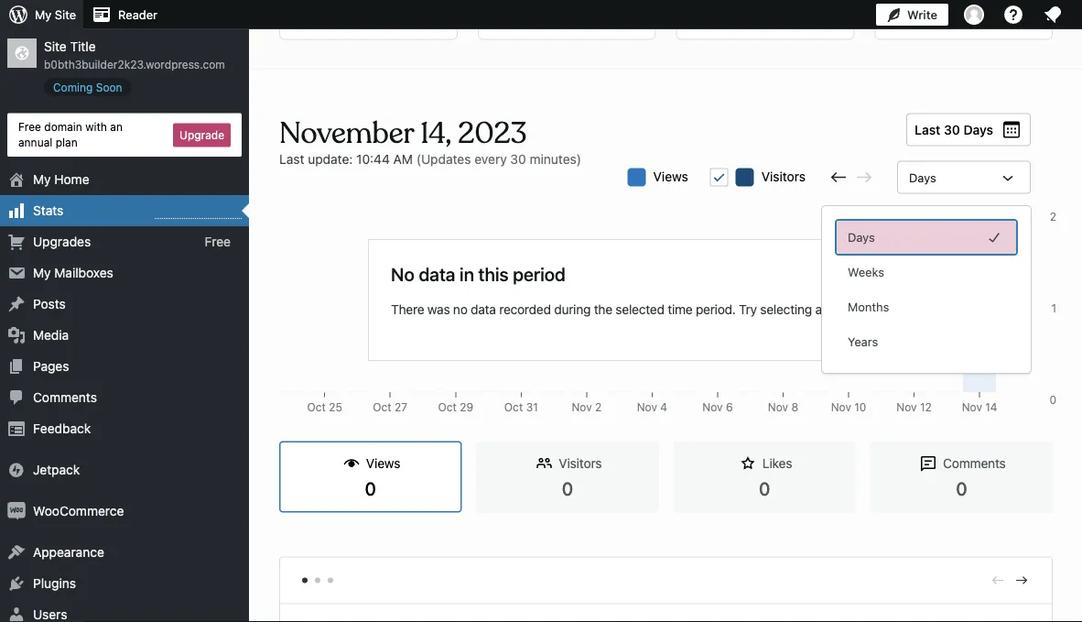 Task type: locate. For each thing, give the bounding box(es) containing it.
nov 12
[[897, 401, 932, 414]]

write
[[908, 8, 938, 22]]

days inside "dropdown button"
[[910, 170, 937, 184]]

10:44
[[356, 151, 390, 166]]

100,000 for 100,000 2 1 0
[[1015, 210, 1057, 223]]

free
[[18, 120, 41, 133], [205, 234, 231, 249]]

site left title
[[44, 39, 67, 54]]

visitors for visitors 0
[[559, 456, 602, 471]]

oct left 25 on the bottom of the page
[[307, 401, 326, 414]]

0 vertical spatial 100,000
[[1015, 210, 1057, 223]]

5 nov from the left
[[831, 401, 852, 414]]

1 100,000 from the top
[[1015, 210, 1057, 223]]

30 up days "dropdown button"
[[944, 122, 961, 137]]

2 nov from the left
[[637, 401, 658, 414]]

my left 'home'
[[33, 172, 51, 187]]

img image left the jetpack
[[7, 461, 26, 479]]

nov left 8
[[768, 401, 789, 414]]

1 vertical spatial visitors
[[559, 456, 602, 471]]

1 vertical spatial days
[[910, 170, 937, 184]]

nov left "10" at the right of page
[[831, 401, 852, 414]]

oct for oct 29
[[438, 401, 457, 414]]

img image
[[7, 461, 26, 479], [7, 502, 26, 520]]

write link
[[877, 0, 949, 29]]

img image inside woocommerce link
[[7, 502, 26, 520]]

nov
[[572, 401, 592, 414], [637, 401, 658, 414], [703, 401, 723, 414], [768, 401, 789, 414], [831, 401, 852, 414], [897, 401, 918, 414], [962, 401, 983, 414]]

0 inside visitors 0
[[562, 477, 574, 499]]

stats link
[[0, 195, 249, 226]]

30
[[944, 122, 961, 137], [511, 151, 526, 166]]

years
[[848, 335, 879, 349]]

1 vertical spatial site
[[44, 39, 67, 54]]

views
[[654, 169, 689, 184], [366, 456, 401, 471]]

0 down likes
[[759, 477, 771, 499]]

period
[[513, 263, 566, 284]]

0 horizontal spatial visitors
[[559, 456, 602, 471]]

site up title
[[55, 8, 76, 22]]

comments up the feedback
[[33, 390, 97, 405]]

img image left woocommerce
[[7, 502, 26, 520]]

4 oct from the left
[[505, 401, 523, 414]]

b0bth3builder2k23.wordpress.com
[[44, 58, 225, 71]]

2023
[[458, 115, 527, 152]]

nov for nov 6
[[703, 401, 723, 414]]

oct
[[307, 401, 326, 414], [373, 401, 392, 414], [438, 401, 457, 414], [505, 401, 523, 414]]

last up days "dropdown button"
[[915, 122, 941, 137]]

a
[[816, 302, 822, 317]]

1 vertical spatial my
[[33, 172, 51, 187]]

selected
[[616, 302, 665, 317]]

30 inside november 14, 2023 last update: 10:44 am (updates every 30 minutes)
[[511, 151, 526, 166]]

14,
[[421, 115, 452, 152]]

media
[[33, 328, 69, 343]]

highest hourly views 0 image
[[155, 207, 242, 219]]

10
[[855, 401, 867, 414]]

comments down nov 14
[[944, 456, 1006, 471]]

last inside button
[[915, 122, 941, 137]]

time left period.
[[668, 302, 693, 317]]

0 horizontal spatial data
[[419, 263, 456, 284]]

data right no
[[471, 302, 496, 317]]

1 vertical spatial views
[[366, 456, 401, 471]]

days
[[964, 122, 994, 137], [910, 170, 937, 184], [848, 230, 876, 244]]

7 nov from the left
[[962, 401, 983, 414]]

likes 0
[[759, 456, 793, 499]]

oct for oct 31
[[505, 401, 523, 414]]

Months button
[[837, 290, 1017, 323]]

1 nov from the left
[[572, 401, 592, 414]]

comments
[[33, 390, 97, 405], [944, 456, 1006, 471]]

1 horizontal spatial views
[[654, 169, 689, 184]]

oct left 31
[[505, 401, 523, 414]]

0 right the 14
[[1050, 393, 1057, 406]]

data left in
[[419, 263, 456, 284]]

1 horizontal spatial last
[[915, 122, 941, 137]]

1 horizontal spatial 30
[[944, 122, 961, 137]]

2 for nov 2
[[595, 401, 602, 414]]

comments link
[[0, 382, 249, 413]]

views for views 0
[[366, 456, 401, 471]]

1 vertical spatial free
[[205, 234, 231, 249]]

1 vertical spatial comments
[[944, 456, 1006, 471]]

time left range.
[[877, 302, 902, 317]]

there was no data recorded during the selected time period. try selecting a different time range.
[[391, 302, 942, 317]]

visitors for visitors
[[762, 169, 806, 184]]

my mailboxes
[[33, 265, 113, 280]]

0 vertical spatial 2
[[1050, 210, 1057, 223]]

my profile image
[[965, 5, 985, 25]]

0 horizontal spatial last
[[279, 151, 305, 166]]

2 time from the left
[[877, 302, 902, 317]]

0
[[927, 5, 935, 21], [942, 5, 951, 21], [1050, 393, 1057, 406], [365, 477, 376, 499], [562, 477, 574, 499], [759, 477, 771, 499], [957, 477, 968, 499]]

0 down nov 2
[[562, 477, 574, 499]]

site
[[55, 8, 76, 22], [44, 39, 67, 54]]

manage your notifications image
[[1042, 4, 1064, 26]]

29
[[460, 401, 474, 414]]

option group
[[837, 221, 1017, 358]]

100,000 down days "dropdown button"
[[1015, 210, 1057, 223]]

free up "annual plan"
[[18, 120, 41, 133]]

3 oct from the left
[[438, 401, 457, 414]]

pages link
[[0, 351, 249, 382]]

nov for nov 2
[[572, 401, 592, 414]]

last 30 days
[[915, 122, 994, 137]]

visitors
[[762, 169, 806, 184], [559, 456, 602, 471]]

100,000 right the 14
[[1015, 401, 1057, 414]]

1 vertical spatial 100,000
[[1015, 401, 1057, 414]]

img image inside "jetpack" link
[[7, 461, 26, 479]]

0 horizontal spatial views
[[366, 456, 401, 471]]

2 100,000 from the top
[[1015, 401, 1057, 414]]

last
[[915, 122, 941, 137], [279, 151, 305, 166]]

0 vertical spatial visitors
[[762, 169, 806, 184]]

visitors 0
[[559, 456, 602, 499]]

media link
[[0, 320, 249, 351]]

help image
[[1003, 4, 1025, 26]]

nov left 12
[[897, 401, 918, 414]]

upgrade button
[[173, 123, 231, 147]]

weeks
[[848, 265, 885, 279]]

in
[[460, 263, 474, 284]]

days up days "dropdown button"
[[964, 122, 994, 137]]

0 horizontal spatial days
[[848, 230, 876, 244]]

0 horizontal spatial 2
[[595, 401, 602, 414]]

days for days 'button'
[[848, 230, 876, 244]]

0 right write
[[942, 5, 951, 21]]

upgrades
[[33, 234, 91, 249]]

2 horizontal spatial days
[[964, 122, 994, 137]]

november
[[279, 115, 414, 152]]

nov right 31
[[572, 401, 592, 414]]

0 vertical spatial days
[[964, 122, 994, 137]]

None checkbox
[[711, 168, 729, 186]]

30 right every
[[511, 151, 526, 166]]

reader
[[118, 8, 157, 22]]

0 vertical spatial views
[[654, 169, 689, 184]]

1 horizontal spatial 2
[[1050, 210, 1057, 223]]

free down highest hourly views 0 'image'
[[205, 234, 231, 249]]

1 horizontal spatial time
[[877, 302, 902, 317]]

2 img image from the top
[[7, 502, 26, 520]]

2 inside "100,000 2 1 0"
[[1050, 210, 1057, 223]]

an
[[110, 120, 123, 133]]

0 vertical spatial my
[[35, 8, 52, 22]]

nov for nov 8
[[768, 401, 789, 414]]

views inside views 0
[[366, 456, 401, 471]]

img image for jetpack
[[7, 461, 26, 479]]

1 horizontal spatial comments
[[944, 456, 1006, 471]]

2 oct from the left
[[373, 401, 392, 414]]

pages
[[33, 359, 69, 374]]

1 oct from the left
[[307, 401, 326, 414]]

%)
[[951, 5, 969, 21]]

0 horizontal spatial 30
[[511, 151, 526, 166]]

1 vertical spatial 30
[[511, 151, 526, 166]]

1 img image from the top
[[7, 461, 26, 479]]

0 horizontal spatial comments
[[33, 390, 97, 405]]

last left update:
[[279, 151, 305, 166]]

0 vertical spatial last
[[915, 122, 941, 137]]

last inside november 14, 2023 last update: 10:44 am (updates every 30 minutes)
[[279, 151, 305, 166]]

(updates
[[417, 151, 471, 166]]

my left the reader link
[[35, 8, 52, 22]]

0 vertical spatial free
[[18, 120, 41, 133]]

views 0
[[365, 456, 401, 499]]

3 nov from the left
[[703, 401, 723, 414]]

0 down nov 14
[[957, 477, 968, 499]]

data
[[419, 263, 456, 284], [471, 302, 496, 317]]

2
[[1050, 210, 1057, 223], [595, 401, 602, 414]]

days up weeks
[[848, 230, 876, 244]]

stats
[[33, 203, 63, 218]]

nov 4
[[637, 401, 668, 414]]

nov left the 4
[[637, 401, 658, 414]]

0 horizontal spatial free
[[18, 120, 41, 133]]

4
[[661, 401, 668, 414]]

1
[[1052, 302, 1057, 315]]

woocommerce link
[[0, 496, 249, 527]]

0 vertical spatial comments
[[33, 390, 97, 405]]

1 vertical spatial img image
[[7, 502, 26, 520]]

my home
[[33, 172, 89, 187]]

my for my site
[[35, 8, 52, 22]]

my inside "link"
[[33, 172, 51, 187]]

0 inside "100,000 2 1 0"
[[1050, 393, 1057, 406]]

6 nov from the left
[[897, 401, 918, 414]]

1 horizontal spatial visitors
[[762, 169, 806, 184]]

1 horizontal spatial data
[[471, 302, 496, 317]]

my up posts
[[33, 265, 51, 280]]

8
[[792, 401, 799, 414]]

every
[[475, 151, 507, 166]]

1 vertical spatial data
[[471, 302, 496, 317]]

was
[[428, 302, 450, 317]]

0 vertical spatial img image
[[7, 461, 26, 479]]

2 vertical spatial days
[[848, 230, 876, 244]]

oct for oct 27
[[373, 401, 392, 414]]

1 vertical spatial last
[[279, 151, 305, 166]]

posts link
[[0, 289, 249, 320]]

4 nov from the left
[[768, 401, 789, 414]]

0 vertical spatial 30
[[944, 122, 961, 137]]

oct left 27 on the left bottom of page
[[373, 401, 392, 414]]

nov left the 6
[[703, 401, 723, 414]]

0 horizontal spatial time
[[668, 302, 693, 317]]

0 down oct 27
[[365, 477, 376, 499]]

1 horizontal spatial free
[[205, 234, 231, 249]]

free inside 'free domain with an annual plan'
[[18, 120, 41, 133]]

1 vertical spatial 2
[[595, 401, 602, 414]]

days inside 'button'
[[848, 230, 876, 244]]

oct left 29
[[438, 401, 457, 414]]

2 vertical spatial my
[[33, 265, 51, 280]]

period.
[[696, 302, 736, 317]]

days down last 30 days
[[910, 170, 937, 184]]

nov left the 14
[[962, 401, 983, 414]]

1 time from the left
[[668, 302, 693, 317]]

no
[[453, 302, 468, 317]]

1 horizontal spatial days
[[910, 170, 937, 184]]



Task type: vqa. For each thing, say whether or not it's contained in the screenshot.
keyboard_arrow_down icon
no



Task type: describe. For each thing, give the bounding box(es) containing it.
100,000 for 100,000
[[1015, 401, 1057, 414]]

months
[[848, 300, 890, 314]]

no
[[391, 263, 415, 284]]

0 inside likes 0
[[759, 477, 771, 499]]

no data in this period
[[391, 263, 566, 284]]

jetpack
[[33, 462, 80, 477]]

0 inside views 0
[[365, 477, 376, 499]]

my for my home
[[33, 172, 51, 187]]

days for days "dropdown button"
[[910, 170, 937, 184]]

november 14, 2023 last update: 10:44 am (updates every 30 minutes)
[[279, 115, 582, 166]]

oct 29
[[438, 401, 474, 414]]

14
[[986, 401, 998, 414]]

12
[[921, 401, 932, 414]]

plugins
[[33, 576, 76, 591]]

my home link
[[0, 164, 249, 195]]

last 30 days button
[[907, 113, 1031, 146]]

posts
[[33, 296, 66, 312]]

31
[[526, 401, 538, 414]]

0 ( 0 %)
[[927, 5, 969, 21]]

nov 2
[[572, 401, 602, 414]]

my mailboxes link
[[0, 257, 249, 289]]

appearance
[[33, 545, 104, 560]]

this
[[479, 263, 509, 284]]

0 inside comments 0
[[957, 477, 968, 499]]

site title b0bth3builder2k23.wordpress.com
[[44, 39, 225, 71]]

oct 25
[[307, 401, 343, 414]]

plugins link
[[0, 568, 249, 599]]

next image
[[1014, 572, 1031, 588]]

my site link
[[0, 0, 83, 29]]

my site
[[35, 8, 76, 22]]

minutes)
[[530, 151, 582, 166]]

annual plan
[[18, 136, 78, 149]]

likes
[[763, 456, 793, 471]]

free domain with an annual plan
[[18, 120, 123, 149]]

0 vertical spatial site
[[55, 8, 76, 22]]

range.
[[905, 302, 942, 317]]

days inside button
[[964, 122, 994, 137]]

nov 10
[[831, 401, 867, 414]]

coming soon
[[53, 81, 122, 93]]

during
[[554, 302, 591, 317]]

mailboxes
[[54, 265, 113, 280]]

nov for nov 4
[[637, 401, 658, 414]]

upgrade
[[180, 129, 224, 141]]

selecting
[[761, 302, 812, 317]]

2 for 100,000 2 1 0
[[1050, 210, 1057, 223]]

views for views
[[654, 169, 689, 184]]

my for my mailboxes
[[33, 265, 51, 280]]

appearance link
[[0, 537, 249, 568]]

nov for nov 10
[[831, 401, 852, 414]]

recorded
[[499, 302, 551, 317]]

update:
[[308, 151, 353, 166]]

comments for comments 0
[[944, 456, 1006, 471]]

30 inside "last 30 days" button
[[944, 122, 961, 137]]

option group containing days
[[837, 221, 1017, 358]]

coming
[[53, 81, 93, 93]]

feedback
[[33, 421, 91, 436]]

the
[[594, 302, 613, 317]]

try
[[739, 302, 757, 317]]

oct 31
[[505, 401, 538, 414]]

0 left (
[[927, 5, 935, 21]]

nov for nov 14
[[962, 401, 983, 414]]

(
[[937, 5, 942, 21]]

100,000 2 1 0
[[1015, 210, 1057, 406]]

oct for oct 25
[[307, 401, 326, 414]]

am
[[394, 151, 413, 166]]

25
[[329, 401, 343, 414]]

domain
[[44, 120, 82, 133]]

jetpack link
[[0, 454, 249, 486]]

nov for nov 12
[[897, 401, 918, 414]]

Years button
[[837, 325, 1017, 358]]

oct 27
[[373, 401, 408, 414]]

free for free domain with an annual plan
[[18, 120, 41, 133]]

site inside site title b0bth3builder2k23.wordpress.com
[[44, 39, 67, 54]]

nov 6
[[703, 401, 733, 414]]

home
[[54, 172, 89, 187]]

days button
[[898, 161, 1031, 194]]

pager controls element
[[280, 557, 1053, 604]]

0 vertical spatial data
[[419, 263, 456, 284]]

nov 14
[[962, 401, 998, 414]]

Days button
[[837, 221, 1017, 254]]

soon
[[96, 81, 122, 93]]

reader link
[[83, 0, 165, 29]]

free for free
[[205, 234, 231, 249]]

title
[[70, 39, 96, 54]]

with
[[85, 120, 107, 133]]

feedback link
[[0, 413, 249, 444]]

comments for comments
[[33, 390, 97, 405]]

different
[[826, 302, 874, 317]]

6
[[726, 401, 733, 414]]

there
[[391, 302, 424, 317]]

Weeks button
[[837, 256, 1017, 289]]

img image for woocommerce
[[7, 502, 26, 520]]

previous image
[[990, 572, 1007, 588]]

woocommerce
[[33, 503, 124, 519]]

27
[[395, 401, 408, 414]]

comments 0
[[944, 456, 1006, 499]]



